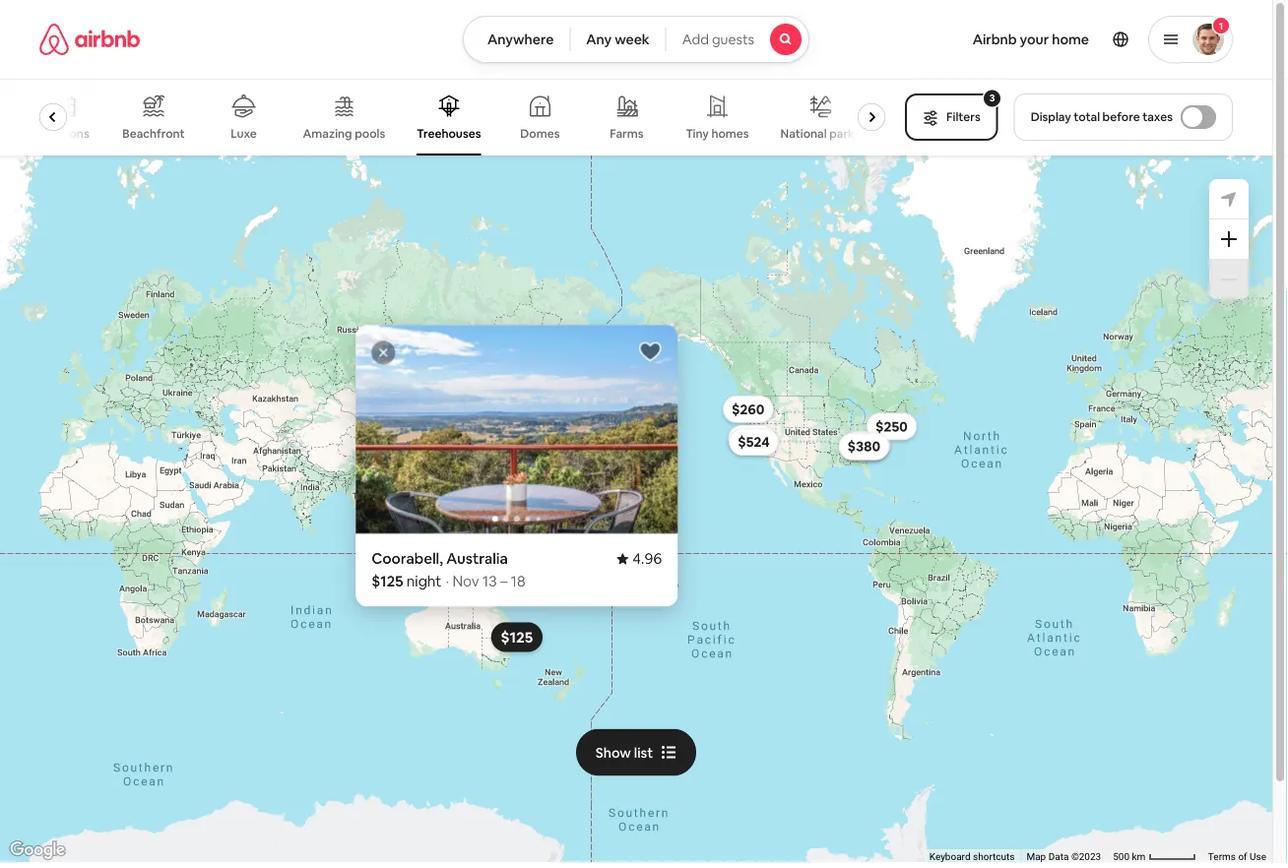 Task type: vqa. For each thing, say whether or not it's contained in the screenshot.
the $111
yes



Task type: locate. For each thing, give the bounding box(es) containing it.
group containing national parks
[[36, 79, 893, 156]]

filters button
[[905, 94, 998, 141]]

none search field containing anywhere
[[463, 16, 810, 63]]

terms
[[1208, 851, 1236, 863]]

tiny
[[686, 126, 709, 141]]

keyboard shortcuts
[[929, 851, 1015, 863]]

zoom out image
[[1221, 272, 1237, 288]]

taxes
[[1142, 109, 1173, 125]]

profile element
[[833, 0, 1233, 79]]

1 horizontal spatial $125
[[501, 628, 533, 647]]

1
[[1219, 19, 1223, 32]]

0 horizontal spatial $125
[[372, 572, 403, 591]]

your
[[1020, 31, 1049, 48]]

$125 down 18
[[501, 628, 533, 647]]

nov
[[452, 572, 479, 591]]

$125 inside button
[[501, 628, 533, 647]]

500 km
[[1113, 851, 1148, 863]]

parks
[[830, 126, 861, 141]]

4.96 out of 5 average rating image
[[617, 549, 662, 569]]

google map
showing 8 stays. region
[[0, 156, 1272, 864]]

total
[[1074, 109, 1100, 125]]

any
[[586, 31, 612, 48]]

$260 button
[[723, 396, 773, 423]]

coorabell,
[[372, 549, 443, 569]]

domes
[[521, 126, 560, 141]]

add
[[682, 31, 709, 48]]

$250
[[875, 418, 908, 436]]

any week button
[[569, 16, 666, 63]]

$125 down coorabell,
[[372, 572, 403, 591]]

$152
[[737, 430, 767, 448]]

zoom in image
[[1221, 231, 1237, 247]]

homes
[[712, 126, 749, 141]]

terms of use link
[[1208, 851, 1266, 863]]

any week
[[586, 31, 650, 48]]

farms
[[610, 126, 644, 141]]

500
[[1113, 851, 1130, 863]]

tiny homes
[[686, 126, 749, 141]]

0 vertical spatial group
[[36, 79, 893, 156]]

group
[[36, 79, 893, 156], [356, 325, 1000, 534]]

luxe
[[231, 126, 257, 141]]

close image
[[377, 347, 389, 359]]

18
[[511, 572, 526, 591]]

$250 $136
[[851, 418, 908, 454]]

1 vertical spatial group
[[356, 325, 1000, 534]]

$125
[[372, 572, 403, 591], [501, 628, 533, 647]]

pools
[[355, 126, 386, 141]]

1 vertical spatial $125
[[501, 628, 533, 647]]

keyboard shortcuts button
[[929, 850, 1015, 864]]

1 button
[[1148, 16, 1233, 63]]

$111
[[851, 438, 877, 456]]

beachfront
[[123, 126, 185, 141]]

map data ©2023
[[1027, 851, 1101, 863]]

add guests button
[[665, 16, 810, 63]]

$125 button
[[491, 623, 542, 652]]

data
[[1048, 851, 1069, 863]]

None search field
[[463, 16, 810, 63]]

0 vertical spatial $125
[[372, 572, 403, 591]]



Task type: describe. For each thing, give the bounding box(es) containing it.
·
[[446, 572, 449, 591]]

amazing pools
[[303, 126, 386, 141]]

display
[[1031, 109, 1071, 125]]

filters
[[946, 109, 980, 125]]

airbnb your home link
[[961, 19, 1101, 60]]

4.96
[[632, 549, 662, 569]]

13
[[483, 572, 497, 591]]

display total before taxes
[[1031, 109, 1173, 125]]

before
[[1102, 109, 1140, 125]]

$125 inside coorabell, australia $125 night · nov 13 – 18
[[372, 572, 403, 591]]

$380 button
[[839, 433, 889, 461]]

keyboard
[[929, 851, 970, 863]]

add to wishlist image
[[638, 340, 662, 364]]

shortcuts
[[973, 851, 1015, 863]]

$524
[[738, 433, 770, 451]]

google image
[[5, 838, 70, 864]]

australia
[[446, 549, 508, 569]]

map
[[1027, 851, 1046, 863]]

list
[[634, 744, 653, 762]]

show list button
[[576, 729, 696, 777]]

©2023
[[1071, 851, 1101, 863]]

show list
[[596, 744, 653, 762]]

national
[[781, 126, 827, 141]]

coorabell, australia $125 night · nov 13 – 18
[[372, 549, 526, 591]]

week
[[615, 31, 650, 48]]

$152 button
[[728, 425, 776, 453]]

airbnb
[[973, 31, 1017, 48]]

$111 button
[[842, 433, 886, 461]]

group inside google map
showing 8 stays. region
[[356, 325, 1000, 534]]

airbnb your home
[[973, 31, 1089, 48]]

$260
[[732, 401, 765, 418]]

anywhere
[[487, 31, 554, 48]]

$250 button
[[867, 413, 917, 440]]

show
[[596, 744, 631, 762]]

home
[[1052, 31, 1089, 48]]

$380
[[848, 438, 880, 456]]

add guests
[[682, 31, 754, 48]]

display total before taxes button
[[1014, 94, 1233, 141]]

500 km button
[[1107, 850, 1202, 864]]

anywhere button
[[463, 16, 570, 63]]

$524 button
[[729, 428, 779, 456]]

treehouses
[[417, 126, 481, 141]]

national parks
[[781, 126, 861, 141]]

use
[[1250, 851, 1266, 863]]

$136 button
[[842, 431, 890, 459]]

mansions
[[38, 126, 90, 141]]

night
[[406, 572, 442, 591]]

–
[[500, 572, 508, 591]]

$136
[[851, 436, 882, 454]]

km
[[1132, 851, 1146, 863]]

of
[[1238, 851, 1247, 863]]

terms of use
[[1208, 851, 1266, 863]]

guests
[[712, 31, 754, 48]]

amazing
[[303, 126, 353, 141]]



